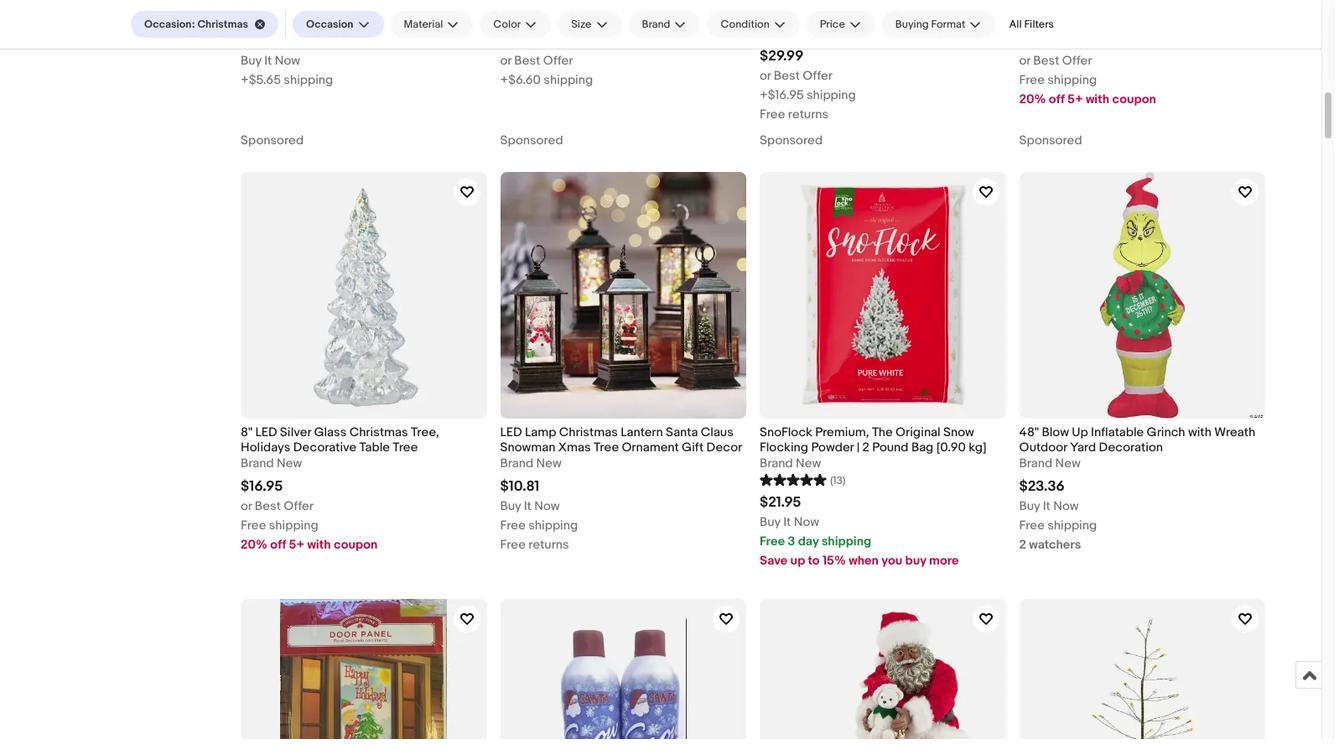 Task type: vqa. For each thing, say whether or not it's contained in the screenshot.
to:
no



Task type: describe. For each thing, give the bounding box(es) containing it.
off inside brand new $23.95 or best offer free shipping 20% off 5+ with coupon
[[1049, 91, 1065, 107]]

occasion button
[[293, 11, 384, 38]]

kg]
[[969, 439, 987, 455]]

more
[[930, 553, 959, 569]]

8" led silver glass christmas tree, holidays decorative table tree link
[[241, 424, 487, 456]]

shipping inside brand new $23.95 or best offer free shipping 20% off 5+ with coupon
[[1048, 72, 1098, 88]]

when
[[849, 553, 879, 569]]

color
[[494, 18, 521, 31]]

offer inside 8" led silver glass christmas tree, holidays decorative table tree brand new $16.95 or best offer free shipping 20% off 5+ with coupon
[[284, 498, 314, 514]]

occasion
[[306, 18, 354, 31]]

offer inside brand new $23.95 or best offer free shipping 20% off 5+ with coupon
[[1063, 53, 1093, 69]]

christmas inside led lamp christmas lantern santa claus snowman xmas tree ornament gift decor brand new $10.81 buy it now free shipping free returns
[[559, 424, 618, 440]]

inflatable
[[1092, 424, 1145, 440]]

price button
[[807, 11, 876, 38]]

tree inside 8" led silver glass christmas tree, holidays decorative table tree brand new $16.95 or best offer free shipping 20% off 5+ with coupon
[[393, 439, 418, 455]]

5+ inside 8" led silver glass christmas tree, holidays decorative table tree brand new $16.95 or best offer free shipping 20% off 5+ with coupon
[[289, 537, 305, 553]]

48" blow up inflatable grinch with wreath outdoor yard decoration brand new $23.36 buy it now free shipping 2 watchers
[[1020, 424, 1256, 553]]

with inside '48" blow up inflatable grinch with wreath outdoor yard decoration brand new $23.36 buy it now free shipping 2 watchers'
[[1189, 424, 1212, 440]]

it inside $21.95 buy it now free 3 day shipping save up to 15% when you buy more
[[784, 514, 791, 530]]

filters
[[1025, 18, 1055, 31]]

brand new $23.95 or best offer free shipping 20% off 5+ with coupon
[[1020, 10, 1157, 107]]

best inside 8" led silver glass christmas tree, holidays decorative table tree brand new $16.95 or best offer free shipping 20% off 5+ with coupon
[[255, 498, 281, 514]]

condition button
[[708, 11, 800, 38]]

original
[[896, 424, 941, 440]]

tree,
[[411, 424, 439, 440]]

buy inside led lamp christmas lantern santa claus snowman xmas tree ornament gift decor brand new $10.81 buy it now free shipping free returns
[[500, 498, 521, 514]]

brand inside led lamp christmas lantern santa claus snowman xmas tree ornament gift decor brand new $10.81 buy it now free shipping free returns
[[500, 456, 534, 471]]

snoflock premium, the original snow flocking powder | 2 pound bag [0.90 kg] link
[[760, 424, 1006, 456]]

decoration
[[1100, 439, 1164, 455]]

or inside 8" led silver glass christmas tree, holidays decorative table tree brand new $16.95 or best offer free shipping 20% off 5+ with coupon
[[241, 498, 252, 514]]

day
[[798, 534, 819, 549]]

it inside '48" blow up inflatable grinch with wreath outdoor yard decoration brand new $23.36 buy it now free shipping 2 watchers'
[[1043, 498, 1051, 514]]

brand inside dropdown button
[[642, 18, 671, 31]]

shipping inside $15.00 buy it now +$5.65 shipping
[[284, 72, 333, 88]]

sponsored for $42.99
[[500, 133, 564, 149]]

$15.00
[[241, 33, 284, 49]]

(13) link
[[760, 471, 846, 487]]

occasion: christmas
[[144, 18, 248, 31]]

the
[[872, 424, 893, 440]]

brand button
[[629, 11, 701, 38]]

48" blow up inflatable grinch with wreath outdoor yard decoration image
[[1020, 172, 1266, 418]]

snow
[[944, 424, 975, 440]]

tree inside led lamp christmas lantern santa claus snowman xmas tree ornament gift decor brand new $10.81 buy it now free shipping free returns
[[594, 439, 619, 455]]

8"
[[241, 424, 253, 440]]

pound
[[873, 439, 909, 455]]

led lamp christmas lantern santa claus snowman xmas tree ornament gift decor link
[[500, 424, 747, 456]]

christmas inside 8" led silver glass christmas tree, holidays decorative table tree brand new $16.95 or best offer free shipping 20% off 5+ with coupon
[[350, 424, 408, 440]]

to
[[808, 553, 820, 569]]

$21.95
[[760, 494, 802, 511]]

shipping inside $21.95 buy it now free 3 day shipping save up to 15% when you buy more
[[822, 534, 872, 549]]

shipping inside the pre-owned $42.99 or best offer +$6.60 shipping
[[544, 72, 593, 88]]

it inside led lamp christmas lantern santa claus snowman xmas tree ornament gift decor brand new $10.81 buy it now free shipping free returns
[[524, 498, 532, 514]]

8" led silver glass christmas tree, holidays decorative table tree image
[[241, 172, 487, 418]]

pre- inside the pre-owned $42.99 or best offer +$6.60 shipping
[[500, 10, 525, 26]]

$10.81
[[500, 478, 540, 495]]

+$6.60
[[500, 72, 541, 88]]

all
[[1010, 18, 1022, 31]]

department 56 village accessories silver and gold twinkle tree lit figure 11 in. image
[[1020, 599, 1266, 739]]

shipping inside 8" led silver glass christmas tree, holidays decorative table tree brand new $16.95 or best offer free shipping 20% off 5+ with coupon
[[269, 518, 319, 534]]

up
[[791, 553, 806, 569]]

best inside brand new $23.95 or best offer free shipping 20% off 5+ with coupon
[[1034, 53, 1060, 69]]

material
[[404, 18, 443, 31]]

$23.36
[[1020, 478, 1065, 495]]

coupon inside brand new $23.95 or best offer free shipping 20% off 5+ with coupon
[[1113, 91, 1157, 107]]

occasion: christmas link
[[131, 11, 279, 38]]

off inside 8" led silver glass christmas tree, holidays decorative table tree brand new $16.95 or best offer free shipping 20% off 5+ with coupon
[[270, 537, 286, 553]]

size
[[571, 18, 592, 31]]

buy
[[906, 553, 927, 569]]

silver
[[280, 424, 311, 440]]

brand inside '48" blow up inflatable grinch with wreath outdoor yard decoration brand new $23.36 buy it now free shipping 2 watchers'
[[1020, 456, 1053, 471]]

buying
[[896, 18, 929, 31]]

flocking
[[760, 439, 809, 455]]

claus
[[701, 424, 734, 440]]

color button
[[480, 11, 551, 38]]

15%
[[823, 553, 846, 569]]

offer inside the pre-owned $42.99 or best offer +$6.60 shipping
[[543, 53, 573, 69]]

size button
[[558, 11, 622, 38]]

yard
[[1071, 439, 1097, 455]]

20% inside 8" led silver glass christmas tree, holidays decorative table tree brand new $16.95 or best offer free shipping 20% off 5+ with coupon
[[241, 537, 268, 553]]

buy inside $21.95 buy it now free 3 day shipping save up to 15% when you buy more
[[760, 514, 781, 530]]

best inside the pre-owned $42.99 or best offer +$6.60 shipping
[[515, 53, 541, 69]]

all filters
[[1010, 18, 1055, 31]]

best inside $29.99 or best offer +$16.95 shipping free returns
[[774, 68, 800, 84]]

shipping inside $29.99 or best offer +$16.95 shipping free returns
[[807, 87, 856, 103]]

pre- for $15.00
[[241, 10, 265, 26]]

buy inside '48" blow up inflatable grinch with wreath outdoor yard decoration brand new $23.36 buy it now free shipping 2 watchers'
[[1020, 498, 1041, 514]]

ornament
[[622, 439, 679, 455]]

owned for $29.99
[[784, 25, 826, 41]]

snoflock
[[760, 424, 813, 440]]

glass
[[314, 424, 347, 440]]

gift
[[682, 439, 704, 455]]

brand inside brand new $23.95 or best offer free shipping 20% off 5+ with coupon
[[1020, 10, 1053, 26]]

table
[[360, 439, 390, 455]]

[0.90
[[937, 439, 966, 455]]

$29.99
[[760, 48, 804, 65]]

free inside '48" blow up inflatable grinch with wreath outdoor yard decoration brand new $23.36 buy it now free shipping 2 watchers'
[[1020, 518, 1045, 534]]

brand inside snoflock premium, the original snow flocking powder | 2 pound bag [0.90 kg] brand new
[[760, 456, 793, 471]]

snowman
[[500, 439, 556, 455]]

lamp
[[525, 424, 557, 440]]

new inside '48" blow up inflatable grinch with wreath outdoor yard decoration brand new $23.36 buy it now free shipping 2 watchers'
[[1056, 456, 1081, 471]]

brand inside 8" led silver glass christmas tree, holidays decorative table tree brand new $16.95 or best offer free shipping 20% off 5+ with coupon
[[241, 456, 274, 471]]



Task type: locate. For each thing, give the bounding box(es) containing it.
off down $16.95
[[270, 537, 286, 553]]

shipping up 15%
[[822, 534, 872, 549]]

2
[[863, 439, 870, 455], [1020, 537, 1027, 553]]

20% down $16.95
[[241, 537, 268, 553]]

offer up "+$16.95"
[[803, 68, 833, 84]]

with inside brand new $23.95 or best offer free shipping 20% off 5+ with coupon
[[1086, 91, 1110, 107]]

2 led from the left
[[500, 424, 522, 440]]

0 vertical spatial coupon
[[1113, 91, 1157, 107]]

1 horizontal spatial coupon
[[1113, 91, 1157, 107]]

buying format
[[896, 18, 966, 31]]

2 tree from the left
[[594, 439, 619, 455]]

0 horizontal spatial with
[[307, 537, 331, 553]]

brand down snowman
[[500, 456, 534, 471]]

20%
[[1020, 91, 1047, 107], [241, 537, 268, 553]]

free
[[1020, 72, 1045, 88], [760, 107, 786, 123], [241, 518, 266, 534], [500, 518, 526, 534], [1020, 518, 1045, 534], [760, 534, 785, 549], [500, 537, 526, 553]]

owned inside the pre-owned $42.99 or best offer +$6.60 shipping
[[525, 10, 566, 26]]

8" led silver glass christmas tree, holidays decorative table tree brand new $16.95 or best offer free shipping 20% off 5+ with coupon
[[241, 424, 439, 553]]

best down $16.95
[[255, 498, 281, 514]]

with
[[1086, 91, 1110, 107], [1189, 424, 1212, 440], [307, 537, 331, 553]]

now down $10.81
[[535, 498, 560, 514]]

1 horizontal spatial off
[[1049, 91, 1065, 107]]

lantern
[[621, 424, 663, 440]]

$21.95 buy it now free 3 day shipping save up to 15% when you buy more
[[760, 494, 959, 569]]

christmas right lamp
[[559, 424, 618, 440]]

brand down the outdoor
[[1020, 456, 1053, 471]]

0 horizontal spatial pre-owned
[[241, 10, 307, 26]]

christmas inside occasion: christmas link
[[197, 18, 248, 31]]

owned up $42.99
[[525, 10, 566, 26]]

holidays
[[241, 439, 291, 455]]

led inside led lamp christmas lantern santa claus snowman xmas tree ornament gift decor brand new $10.81 buy it now free shipping free returns
[[500, 424, 522, 440]]

led left lamp
[[500, 424, 522, 440]]

owned for $15.00
[[265, 10, 307, 26]]

off
[[1049, 91, 1065, 107], [270, 537, 286, 553]]

powder
[[812, 439, 854, 455]]

pre-owned up $29.99
[[760, 25, 826, 41]]

snoflock premium, the original snow flocking powder | 2 pound bag [0.90 kg] image
[[760, 172, 1006, 418]]

3 sponsored from the left
[[760, 133, 823, 149]]

5+
[[1068, 91, 1084, 107], [289, 537, 305, 553]]

1 horizontal spatial 20%
[[1020, 91, 1047, 107]]

0 vertical spatial with
[[1086, 91, 1110, 107]]

pre- for $29.99
[[760, 25, 784, 41]]

new right the filters
[[1056, 10, 1081, 26]]

sponsored for $29.99
[[760, 133, 823, 149]]

0 horizontal spatial owned
[[265, 10, 307, 26]]

pre-owned for $29.99
[[760, 25, 826, 41]]

or inside the pre-owned $42.99 or best offer +$6.60 shipping
[[500, 53, 512, 69]]

returns down "+$16.95"
[[788, 107, 829, 123]]

pre-owned for $15.00
[[241, 10, 307, 26]]

tree right xmas
[[594, 439, 619, 455]]

$42.99
[[500, 33, 547, 49]]

0 vertical spatial off
[[1049, 91, 1065, 107]]

48"
[[1020, 424, 1040, 440]]

new inside snoflock premium, the original snow flocking powder | 2 pound bag [0.90 kg] brand new
[[796, 456, 822, 471]]

3
[[788, 534, 796, 549]]

1 tree from the left
[[393, 439, 418, 455]]

2 horizontal spatial with
[[1189, 424, 1212, 440]]

2 horizontal spatial pre-
[[760, 25, 784, 41]]

pre-owned $42.99 or best offer +$6.60 shipping
[[500, 10, 593, 88]]

new down the yard
[[1056, 456, 1081, 471]]

buying format button
[[882, 11, 996, 38]]

1 horizontal spatial with
[[1086, 91, 1110, 107]]

sponsored
[[241, 133, 304, 149], [500, 133, 564, 149], [760, 133, 823, 149], [1020, 133, 1083, 149]]

1 horizontal spatial pre-
[[500, 10, 525, 26]]

(13)
[[831, 474, 846, 487]]

shipping down $23.95
[[1048, 72, 1098, 88]]

returns inside led lamp christmas lantern santa claus snowman xmas tree ornament gift decor brand new $10.81 buy it now free shipping free returns
[[529, 537, 569, 553]]

save
[[760, 553, 788, 569]]

20% inside brand new $23.95 or best offer free shipping 20% off 5+ with coupon
[[1020, 91, 1047, 107]]

2 left watchers
[[1020, 537, 1027, 553]]

2 inside snoflock premium, the original snow flocking powder | 2 pound bag [0.90 kg] brand new
[[863, 439, 870, 455]]

brand up $23.95
[[1020, 10, 1053, 26]]

shipping down $10.81
[[529, 518, 578, 534]]

free inside brand new $23.95 or best offer free shipping 20% off 5+ with coupon
[[1020, 72, 1045, 88]]

pre-owned
[[241, 10, 307, 26], [760, 25, 826, 41]]

1 horizontal spatial pre-owned
[[760, 25, 826, 41]]

christmas left tree,
[[350, 424, 408, 440]]

1 sponsored from the left
[[241, 133, 304, 149]]

tree
[[393, 439, 418, 455], [594, 439, 619, 455]]

pre-owned up "$15.00"
[[241, 10, 307, 26]]

sponsored for $23.95
[[1020, 133, 1083, 149]]

now
[[275, 53, 300, 69], [535, 498, 560, 514], [1054, 498, 1079, 514], [794, 514, 820, 530]]

new inside brand new $23.95 or best offer free shipping 20% off 5+ with coupon
[[1056, 10, 1081, 26]]

now down $23.36
[[1054, 498, 1079, 514]]

or inside $29.99 or best offer +$16.95 shipping free returns
[[760, 68, 771, 84]]

wreath
[[1215, 424, 1256, 440]]

5.0 out of 5 stars. image
[[760, 471, 827, 487]]

now inside '48" blow up inflatable grinch with wreath outdoor yard decoration brand new $23.36 buy it now free shipping 2 watchers'
[[1054, 498, 1079, 514]]

2 vertical spatial with
[[307, 537, 331, 553]]

snoflock premium, the original snow flocking powder | 2 pound bag [0.90 kg] brand new
[[760, 424, 987, 471]]

you
[[882, 553, 903, 569]]

20% down $23.95
[[1020, 91, 1047, 107]]

brand down flocking at the bottom of the page
[[760, 456, 793, 471]]

2 horizontal spatial christmas
[[559, 424, 618, 440]]

santa
[[666, 424, 698, 440]]

4 sponsored from the left
[[1020, 133, 1083, 149]]

now down "$15.00"
[[275, 53, 300, 69]]

0 horizontal spatial coupon
[[334, 537, 378, 553]]

it up "3"
[[784, 514, 791, 530]]

best
[[515, 53, 541, 69], [1034, 53, 1060, 69], [774, 68, 800, 84], [255, 498, 281, 514]]

new down powder
[[796, 456, 822, 471]]

xmas
[[559, 439, 591, 455]]

1 vertical spatial 20%
[[241, 537, 268, 553]]

$15.00 buy it now +$5.65 shipping
[[241, 33, 333, 88]]

offer down $23.95
[[1063, 53, 1093, 69]]

or down $16.95
[[241, 498, 252, 514]]

it down "$15.00"
[[264, 53, 272, 69]]

pre-
[[241, 10, 265, 26], [500, 10, 525, 26], [760, 25, 784, 41]]

or down $23.95
[[1020, 53, 1031, 69]]

pre- up $29.99
[[760, 25, 784, 41]]

owned
[[265, 10, 307, 26], [525, 10, 566, 26], [784, 25, 826, 41]]

1 led from the left
[[255, 424, 277, 440]]

shipping right the +$5.65
[[284, 72, 333, 88]]

off down $23.95
[[1049, 91, 1065, 107]]

0 horizontal spatial pre-
[[241, 10, 265, 26]]

0 vertical spatial 2
[[863, 439, 870, 455]]

sponsored for $15.00
[[241, 133, 304, 149]]

new inside led lamp christmas lantern santa claus snowman xmas tree ornament gift decor brand new $10.81 buy it now free shipping free returns
[[536, 456, 562, 471]]

shipping up watchers
[[1048, 518, 1098, 534]]

shipping right "+$16.95"
[[807, 87, 856, 103]]

0 horizontal spatial 20%
[[241, 537, 268, 553]]

0 horizontal spatial 2
[[863, 439, 870, 455]]

it down $10.81
[[524, 498, 532, 514]]

shipping down $16.95
[[269, 518, 319, 534]]

0 vertical spatial returns
[[788, 107, 829, 123]]

0 vertical spatial 20%
[[1020, 91, 1047, 107]]

brand down holidays
[[241, 456, 274, 471]]

or up +$6.60
[[500, 53, 512, 69]]

now inside $15.00 buy it now +$5.65 shipping
[[275, 53, 300, 69]]

new
[[1056, 10, 1081, 26], [277, 456, 302, 471], [536, 456, 562, 471], [796, 456, 822, 471], [1056, 456, 1081, 471]]

0 vertical spatial 5+
[[1068, 91, 1084, 107]]

decorative
[[293, 439, 357, 455]]

1 vertical spatial with
[[1189, 424, 1212, 440]]

2 sponsored from the left
[[500, 133, 564, 149]]

0 horizontal spatial off
[[270, 537, 286, 553]]

material button
[[391, 11, 473, 38]]

led right 8"
[[255, 424, 277, 440]]

decor
[[707, 439, 743, 455]]

grinch
[[1147, 424, 1186, 440]]

2 inside '48" blow up inflatable grinch with wreath outdoor yard decoration brand new $23.36 buy it now free shipping 2 watchers'
[[1020, 537, 1027, 553]]

tree right 'table'
[[393, 439, 418, 455]]

1 horizontal spatial led
[[500, 424, 522, 440]]

it inside $15.00 buy it now +$5.65 shipping
[[264, 53, 272, 69]]

bag
[[912, 439, 934, 455]]

shipping inside '48" blow up inflatable grinch with wreath outdoor yard decoration brand new $23.36 buy it now free shipping 2 watchers'
[[1048, 518, 1098, 534]]

free inside $29.99 or best offer +$16.95 shipping free returns
[[760, 107, 786, 123]]

shipping right +$6.60
[[544, 72, 593, 88]]

1 vertical spatial 5+
[[289, 537, 305, 553]]

$16.95
[[241, 478, 283, 495]]

new down snowman
[[536, 456, 562, 471]]

returns down $10.81
[[529, 537, 569, 553]]

1 horizontal spatial owned
[[525, 10, 566, 26]]

offer inside $29.99 or best offer +$16.95 shipping free returns
[[803, 68, 833, 84]]

with inside 8" led silver glass christmas tree, holidays decorative table tree brand new $16.95 or best offer free shipping 20% off 5+ with coupon
[[307, 537, 331, 553]]

returns inside $29.99 or best offer +$16.95 shipping free returns
[[788, 107, 829, 123]]

now inside $21.95 buy it now free 3 day shipping save up to 15% when you buy more
[[794, 514, 820, 530]]

best down $42.99
[[515, 53, 541, 69]]

brand
[[1020, 10, 1053, 26], [642, 18, 671, 31], [241, 456, 274, 471], [500, 456, 534, 471], [760, 456, 793, 471], [1020, 456, 1053, 471]]

$23.95
[[1020, 33, 1065, 49]]

1 horizontal spatial returns
[[788, 107, 829, 123]]

brand right "size" dropdown button
[[642, 18, 671, 31]]

free inside $21.95 buy it now free 3 day shipping save up to 15% when you buy more
[[760, 534, 785, 549]]

led lamp christmas lantern santa claus snowman xmas tree ornament gift decor image
[[500, 172, 747, 418]]

|
[[857, 439, 860, 455]]

buy down $23.36
[[1020, 498, 1041, 514]]

2 horizontal spatial owned
[[784, 25, 826, 41]]

price
[[820, 18, 846, 31]]

led lamp christmas lantern santa claus snowman xmas tree ornament gift decor brand new $10.81 buy it now free shipping free returns
[[500, 424, 743, 553]]

up
[[1073, 424, 1089, 440]]

buy up the +$5.65
[[241, 53, 262, 69]]

+$16.95
[[760, 87, 804, 103]]

free inside 8" led silver glass christmas tree, holidays decorative table tree brand new $16.95 or best offer free shipping 20% off 5+ with coupon
[[241, 518, 266, 534]]

1 horizontal spatial 5+
[[1068, 91, 1084, 107]]

1 horizontal spatial tree
[[594, 439, 619, 455]]

owned up "$15.00"
[[265, 10, 307, 26]]

1 horizontal spatial 2
[[1020, 537, 1027, 553]]

now inside led lamp christmas lantern santa claus snowman xmas tree ornament gift decor brand new $10.81 buy it now free shipping free returns
[[535, 498, 560, 514]]

get snowy with 2x 9oz santa snow christmas flocking spray - fast shipping! ❄️🎅 image
[[500, 599, 747, 739]]

offer down the decorative
[[284, 498, 314, 514]]

best down $23.95
[[1034, 53, 1060, 69]]

owned up $29.99
[[784, 25, 826, 41]]

buy down $21.95
[[760, 514, 781, 530]]

new down holidays
[[277, 456, 302, 471]]

1 horizontal spatial christmas
[[350, 424, 408, 440]]

department 56 possible dreams santa with teddy christmas surprise figurine 9 in. image
[[760, 599, 1006, 739]]

offer down $42.99
[[543, 53, 573, 69]]

it
[[264, 53, 272, 69], [524, 498, 532, 514], [1043, 498, 1051, 514], [784, 514, 791, 530]]

blow
[[1042, 424, 1070, 440]]

0 horizontal spatial tree
[[393, 439, 418, 455]]

or up "+$16.95"
[[760, 68, 771, 84]]

coupon inside 8" led silver glass christmas tree, holidays decorative table tree brand new $16.95 or best offer free shipping 20% off 5+ with coupon
[[334, 537, 378, 553]]

pre- up $42.99
[[500, 10, 525, 26]]

or
[[500, 53, 512, 69], [1020, 53, 1031, 69], [760, 68, 771, 84], [241, 498, 252, 514]]

led
[[255, 424, 277, 440], [500, 424, 522, 440]]

watchers
[[1030, 537, 1082, 553]]

buy inside $15.00 buy it now +$5.65 shipping
[[241, 53, 262, 69]]

all filters button
[[1003, 11, 1061, 38]]

$29.99 or best offer +$16.95 shipping free returns
[[760, 48, 856, 123]]

christmas
[[197, 18, 248, 31], [350, 424, 408, 440], [559, 424, 618, 440]]

new inside 8" led silver glass christmas tree, holidays decorative table tree brand new $16.95 or best offer free shipping 20% off 5+ with coupon
[[277, 456, 302, 471]]

2 right |
[[863, 439, 870, 455]]

best up "+$16.95"
[[774, 68, 800, 84]]

1 vertical spatial off
[[270, 537, 286, 553]]

christmas up "$15.00"
[[197, 18, 248, 31]]

or inside brand new $23.95 or best offer free shipping 20% off 5+ with coupon
[[1020, 53, 1031, 69]]

0 horizontal spatial led
[[255, 424, 277, 440]]

format
[[932, 18, 966, 31]]

it down $23.36
[[1043, 498, 1051, 514]]

1 vertical spatial 2
[[1020, 537, 1027, 553]]

now up day
[[794, 514, 820, 530]]

5+ inside brand new $23.95 or best offer free shipping 20% off 5+ with coupon
[[1068, 91, 1084, 107]]

buy down $10.81
[[500, 498, 521, 514]]

48" blow up inflatable grinch with wreath outdoor yard decoration link
[[1020, 424, 1266, 456]]

condition
[[721, 18, 770, 31]]

premium,
[[816, 424, 870, 440]]

outdoor
[[1020, 439, 1068, 455]]

+$5.65
[[241, 72, 281, 88]]

occasion:
[[144, 18, 195, 31]]

led inside 8" led silver glass christmas tree, holidays decorative table tree brand new $16.95 or best offer free shipping 20% off 5+ with coupon
[[255, 424, 277, 440]]

0 horizontal spatial returns
[[529, 537, 569, 553]]

1 vertical spatial coupon
[[334, 537, 378, 553]]

shipping inside led lamp christmas lantern santa claus snowman xmas tree ornament gift decor brand new $10.81 buy it now free shipping free returns
[[529, 518, 578, 534]]

0 horizontal spatial 5+
[[289, 537, 305, 553]]

1 vertical spatial returns
[[529, 537, 569, 553]]

0 horizontal spatial christmas
[[197, 18, 248, 31]]

happy holiday elves with tree  winter door cover 30" x 72" party decor xmas image
[[241, 599, 487, 739]]

pre- up "$15.00"
[[241, 10, 265, 26]]



